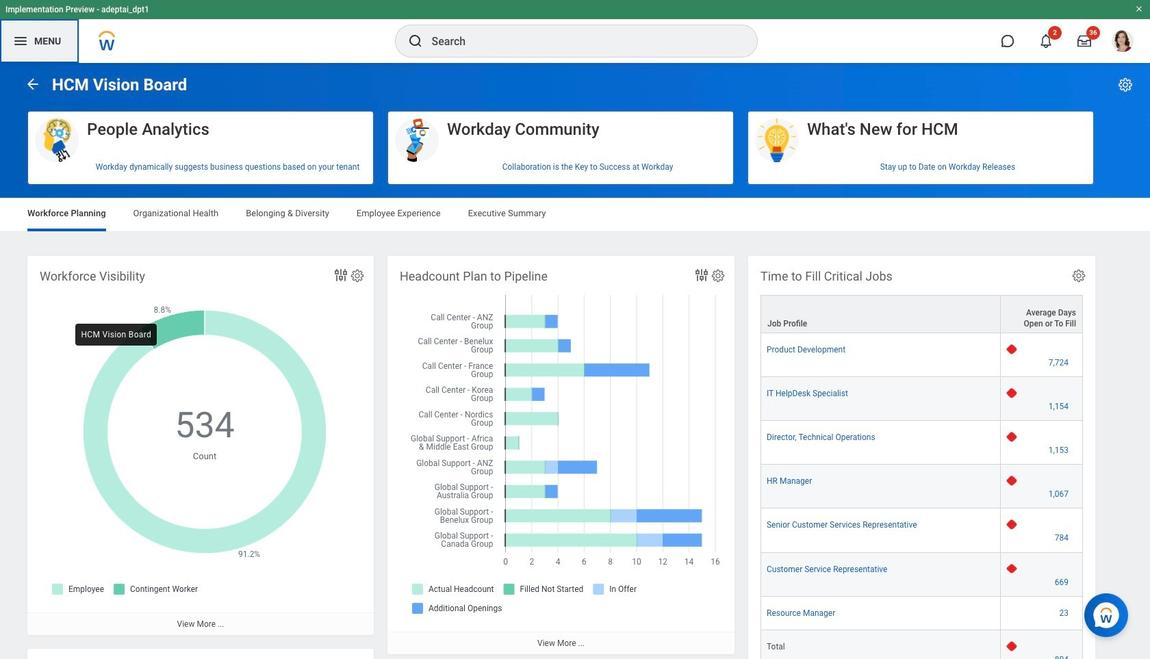 Task type: describe. For each thing, give the bounding box(es) containing it.
configure and view chart data image
[[333, 267, 349, 284]]

profile logan mcneil image
[[1113, 30, 1134, 55]]

6 row from the top
[[761, 509, 1084, 553]]

1 row from the top
[[761, 295, 1084, 334]]

3 row from the top
[[761, 378, 1084, 421]]

configure time to fill critical jobs image
[[1072, 269, 1087, 284]]

time to fill critical jobs element
[[749, 256, 1096, 660]]

workforce visibility element
[[27, 256, 374, 636]]

4 row from the top
[[761, 421, 1084, 465]]

close environment banner image
[[1136, 5, 1144, 13]]

average days open or to fill image
[[1007, 655, 1078, 660]]

5 row from the top
[[761, 465, 1084, 509]]

justify image
[[12, 33, 29, 49]]

Search Workday  search field
[[432, 26, 729, 56]]

2 row from the top
[[761, 334, 1084, 378]]

previous page image
[[25, 76, 41, 92]]



Task type: vqa. For each thing, say whether or not it's contained in the screenshot.
notifications large image
yes



Task type: locate. For each thing, give the bounding box(es) containing it.
configure workforce visibility image
[[350, 269, 365, 284]]

7 row from the top
[[761, 553, 1084, 597]]

banner
[[0, 0, 1151, 63]]

notifications large image
[[1040, 34, 1054, 48]]

tab list
[[14, 199, 1137, 232]]

search image
[[407, 33, 424, 49]]

headcount plan to pipeline element
[[388, 256, 735, 655]]

total element
[[767, 640, 786, 652]]

9 row from the top
[[761, 631, 1084, 660]]

inbox large image
[[1078, 34, 1092, 48]]

turnover by executive group element
[[27, 649, 374, 660]]

configure this page image
[[1118, 77, 1134, 93]]

main content
[[0, 63, 1151, 660]]

row
[[761, 295, 1084, 334], [761, 334, 1084, 378], [761, 378, 1084, 421], [761, 421, 1084, 465], [761, 465, 1084, 509], [761, 509, 1084, 553], [761, 553, 1084, 597], [761, 597, 1084, 631], [761, 631, 1084, 660]]

8 row from the top
[[761, 597, 1084, 631]]



